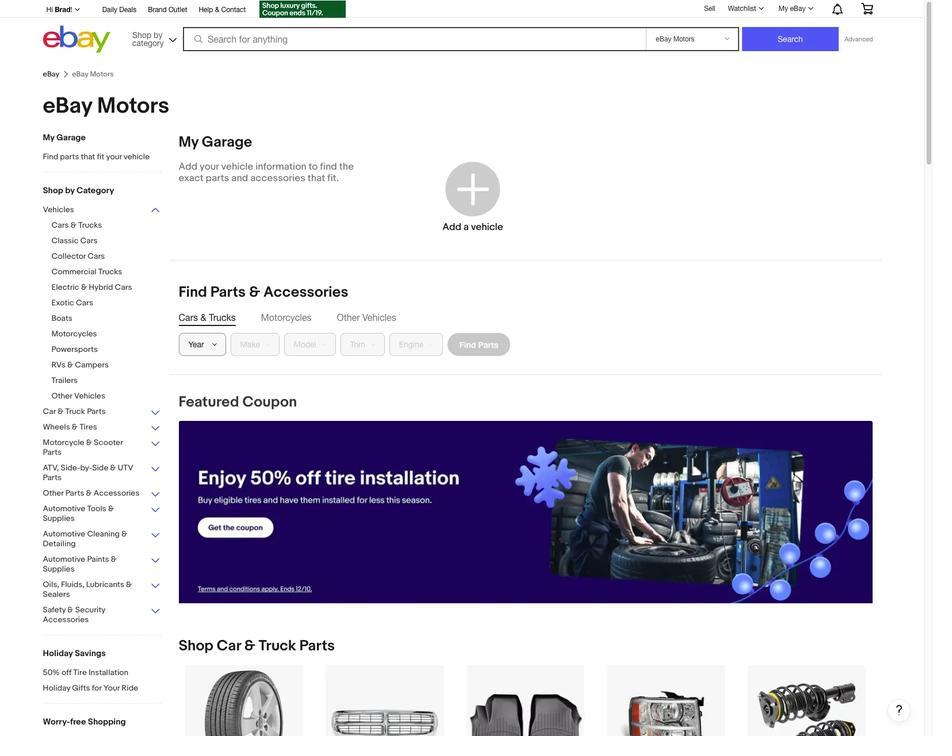 Task type: describe. For each thing, give the bounding box(es) containing it.
trailers
[[52, 376, 78, 386]]

vehicle for add your vehicle information to find the exact parts and accessories that fit.
[[221, 161, 253, 173]]

garage inside main content
[[202, 134, 252, 151]]

find parts that fit your vehicle link
[[43, 152, 161, 163]]

trailers link
[[52, 376, 170, 387]]

electric & hybrid cars link
[[52, 283, 170, 294]]

ebay inside "account" "navigation"
[[791, 5, 806, 13]]

motorcycle & scooter parts button
[[43, 438, 161, 459]]

featured
[[179, 394, 239, 412]]

watchlist
[[728, 5, 757, 13]]

enjoy 50% off tire installation image
[[179, 421, 873, 604]]

motors
[[97, 93, 169, 120]]

shop by category banner
[[40, 0, 882, 56]]

lubricants
[[86, 580, 124, 590]]

my ebay
[[779, 5, 806, 13]]

your shopping cart image
[[861, 3, 874, 14]]

advanced link
[[839, 28, 879, 51]]

hi
[[46, 6, 53, 14]]

free
[[70, 717, 86, 728]]

worry-free shopping
[[43, 717, 126, 728]]

daily deals
[[102, 6, 137, 14]]

savings
[[75, 649, 106, 660]]

information
[[256, 161, 307, 173]]

ebay for ebay motors
[[43, 93, 92, 120]]

by for category
[[65, 185, 75, 196]]

by for category
[[154, 30, 163, 39]]

advanced
[[845, 36, 874, 43]]

fit.
[[328, 173, 339, 184]]

brand
[[148, 6, 167, 14]]

your
[[103, 684, 120, 694]]

1 supplies from the top
[[43, 514, 75, 524]]

trucks inside tab list
[[209, 313, 236, 323]]

oils,
[[43, 580, 59, 590]]

scooter
[[94, 438, 123, 448]]

& inside tab list
[[201, 313, 206, 323]]

watchlist link
[[722, 2, 769, 16]]

atv,
[[43, 463, 59, 473]]

2 automotive from the top
[[43, 530, 85, 539]]

wheels & tires button
[[43, 423, 161, 433]]

exotic
[[52, 298, 74, 308]]

cars inside tab list
[[179, 313, 198, 323]]

car inside main content
[[217, 638, 241, 656]]

truck inside main content
[[259, 638, 296, 656]]

security
[[75, 606, 105, 615]]

the
[[339, 161, 354, 173]]

collector
[[52, 252, 86, 261]]

deals
[[119, 6, 137, 14]]

1 vertical spatial other
[[52, 391, 72, 401]]

for
[[92, 684, 102, 694]]

brand outlet link
[[148, 4, 187, 17]]

get the coupon image
[[260, 1, 346, 18]]

that inside add your vehicle information to find the exact parts and accessories that fit.
[[308, 173, 325, 184]]

shop by category button
[[127, 26, 179, 50]]

account navigation
[[40, 0, 882, 20]]

add a vehicle image
[[443, 159, 503, 219]]

0 horizontal spatial my
[[43, 132, 55, 143]]

find
[[320, 161, 337, 173]]

ebay motors
[[43, 93, 169, 120]]

utv
[[118, 463, 133, 473]]

category
[[132, 38, 164, 47]]

2 vertical spatial other
[[43, 489, 64, 499]]

tools
[[87, 504, 106, 514]]

boats
[[52, 314, 72, 324]]

hybrid
[[89, 283, 113, 292]]

classic cars link
[[52, 236, 170, 247]]

3 automotive from the top
[[43, 555, 85, 565]]

motorcycle
[[43, 438, 84, 448]]

classic
[[52, 236, 79, 246]]

paints
[[87, 555, 109, 565]]

1 vertical spatial trucks
[[98, 267, 122, 277]]

sell
[[705, 4, 716, 12]]

boats link
[[52, 314, 170, 325]]

help & contact
[[199, 6, 246, 14]]

shop for shop by category
[[43, 185, 63, 196]]

accessories inside main content
[[264, 284, 349, 302]]

installation
[[89, 668, 128, 678]]

main content containing my garage
[[170, 134, 911, 737]]

electric
[[52, 283, 79, 292]]

find for find parts
[[460, 340, 476, 350]]

coupon
[[243, 394, 297, 412]]

!
[[71, 6, 72, 14]]

shop for shop car & truck parts
[[179, 638, 214, 656]]

2 vertical spatial vehicles
[[74, 391, 105, 401]]

add your vehicle information to find the exact parts and accessories that fit.
[[179, 161, 354, 184]]

accessories
[[251, 173, 306, 184]]

motorcycles inside "vehicles cars & trucks classic cars collector cars commercial trucks electric & hybrid cars exotic cars boats motorcycles powersports rvs & campers trailers other vehicles car & truck parts wheels & tires motorcycle & scooter parts atv, side-by-side & utv parts other parts & accessories automotive tools & supplies automotive cleaning & detailing automotive paints & supplies oils, fluids, lubricants & sealers safety & security accessories"
[[52, 329, 97, 339]]

tire
[[73, 668, 87, 678]]

1 holiday from the top
[[43, 649, 73, 660]]

off
[[62, 668, 72, 678]]

0 horizontal spatial parts
[[60, 152, 79, 162]]

contact
[[221, 6, 246, 14]]

car inside "vehicles cars & trucks classic cars collector cars commercial trucks electric & hybrid cars exotic cars boats motorcycles powersports rvs & campers trailers other vehicles car & truck parts wheels & tires motorcycle & scooter parts atv, side-by-side & utv parts other parts & accessories automotive tools & supplies automotive cleaning & detailing automotive paints & supplies oils, fluids, lubricants & sealers safety & security accessories"
[[43, 407, 56, 417]]

tires
[[80, 423, 97, 432]]

that inside the 'find parts that fit your vehicle' link
[[81, 152, 95, 162]]

other vehicles
[[337, 313, 396, 323]]

find parts that fit your vehicle
[[43, 152, 150, 162]]

campers
[[75, 360, 109, 370]]

sell link
[[699, 4, 721, 12]]

shop by category
[[132, 30, 164, 47]]



Task type: locate. For each thing, give the bounding box(es) containing it.
1 horizontal spatial find
[[179, 284, 207, 302]]

1 horizontal spatial shop
[[132, 30, 152, 39]]

2 horizontal spatial vehicle
[[471, 221, 503, 233]]

motorcycles link
[[52, 329, 170, 340]]

0 vertical spatial that
[[81, 152, 95, 162]]

parts left fit on the top of the page
[[60, 152, 79, 162]]

other vehicles link
[[52, 391, 170, 402]]

1 vertical spatial add
[[443, 221, 462, 233]]

add inside button
[[443, 221, 462, 233]]

vehicle inside the 'find parts that fit your vehicle' link
[[124, 152, 150, 162]]

car
[[43, 407, 56, 417], [217, 638, 241, 656]]

add left the and
[[179, 161, 198, 173]]

automotive left tools
[[43, 504, 85, 514]]

by inside shop by category
[[154, 30, 163, 39]]

0 horizontal spatial by
[[65, 185, 75, 196]]

2 horizontal spatial my
[[779, 5, 789, 13]]

tab list containing cars & trucks
[[179, 311, 873, 324]]

0 horizontal spatial add
[[179, 161, 198, 173]]

1 horizontal spatial that
[[308, 173, 325, 184]]

shop car & truck parts
[[179, 638, 335, 656]]

that
[[81, 152, 95, 162], [308, 173, 325, 184]]

to
[[309, 161, 318, 173]]

0 horizontal spatial my garage
[[43, 132, 86, 143]]

help & contact link
[[199, 4, 246, 17]]

find inside find parts button
[[460, 340, 476, 350]]

truck
[[65, 407, 85, 417], [259, 638, 296, 656]]

0 horizontal spatial accessories
[[43, 615, 89, 625]]

exotic cars link
[[52, 298, 170, 309]]

shop inside main content
[[179, 638, 214, 656]]

holiday down 50%
[[43, 684, 70, 694]]

1 horizontal spatial vehicle
[[221, 161, 253, 173]]

help
[[199, 6, 213, 14]]

2 vertical spatial automotive
[[43, 555, 85, 565]]

by left category
[[65, 185, 75, 196]]

0 vertical spatial holiday
[[43, 649, 73, 660]]

vehicle inside add a vehicle button
[[471, 221, 503, 233]]

main content
[[170, 134, 911, 737]]

find parts
[[460, 340, 499, 350]]

0 horizontal spatial that
[[81, 152, 95, 162]]

motorcycles inside tab list
[[261, 313, 312, 323]]

1 vertical spatial vehicles
[[363, 313, 396, 323]]

1 horizontal spatial truck
[[259, 638, 296, 656]]

automotive paints & supplies button
[[43, 555, 161, 576]]

trucks down "collector cars" link
[[98, 267, 122, 277]]

2 supplies from the top
[[43, 565, 75, 575]]

1 horizontal spatial your
[[200, 161, 219, 173]]

none text field inside main content
[[179, 421, 873, 605]]

add for add your vehicle information to find the exact parts and accessories that fit.
[[179, 161, 198, 173]]

0 vertical spatial shop
[[132, 30, 152, 39]]

add left a at the top of page
[[443, 221, 462, 233]]

outlet
[[169, 6, 187, 14]]

holiday savings
[[43, 649, 106, 660]]

& inside "account" "navigation"
[[215, 6, 219, 14]]

0 vertical spatial motorcycles
[[261, 313, 312, 323]]

shop inside shop by category
[[132, 30, 152, 39]]

side-
[[61, 463, 80, 473]]

your left the and
[[200, 161, 219, 173]]

1 horizontal spatial by
[[154, 30, 163, 39]]

1 vertical spatial ebay
[[43, 70, 59, 79]]

my garage up exact
[[179, 134, 252, 151]]

supplies up detailing
[[43, 514, 75, 524]]

0 horizontal spatial shop
[[43, 185, 63, 196]]

ride
[[122, 684, 138, 694]]

by down brand
[[154, 30, 163, 39]]

0 vertical spatial ebay
[[791, 5, 806, 13]]

supplies up oils,
[[43, 565, 75, 575]]

vehicles cars & trucks classic cars collector cars commercial trucks electric & hybrid cars exotic cars boats motorcycles powersports rvs & campers trailers other vehicles car & truck parts wheels & tires motorcycle & scooter parts atv, side-by-side & utv parts other parts & accessories automotive tools & supplies automotive cleaning & detailing automotive paints & supplies oils, fluids, lubricants & sealers safety & security accessories
[[43, 205, 140, 625]]

1 vertical spatial find
[[179, 284, 207, 302]]

1 vertical spatial by
[[65, 185, 75, 196]]

holiday gifts for your ride link
[[43, 684, 161, 695]]

trucks down find parts & accessories
[[209, 313, 236, 323]]

2 vertical spatial shop
[[179, 638, 214, 656]]

1 horizontal spatial accessories
[[94, 489, 140, 499]]

0 horizontal spatial your
[[106, 152, 122, 162]]

powersports
[[52, 345, 98, 355]]

by
[[154, 30, 163, 39], [65, 185, 75, 196]]

50% off tire installation link
[[43, 668, 161, 679]]

my right the 'watchlist' link
[[779, 5, 789, 13]]

oils, fluids, lubricants & sealers button
[[43, 580, 161, 601]]

1 vertical spatial supplies
[[43, 565, 75, 575]]

0 vertical spatial truck
[[65, 407, 85, 417]]

0 vertical spatial other
[[337, 313, 360, 323]]

1 vertical spatial shop
[[43, 185, 63, 196]]

vehicle
[[124, 152, 150, 162], [221, 161, 253, 173], [471, 221, 503, 233]]

ebay for ebay
[[43, 70, 59, 79]]

0 horizontal spatial car
[[43, 407, 56, 417]]

2 horizontal spatial shop
[[179, 638, 214, 656]]

cars & trucks
[[179, 313, 236, 323]]

1 vertical spatial car
[[217, 638, 241, 656]]

0 vertical spatial find
[[43, 152, 58, 162]]

vehicle right a at the top of page
[[471, 221, 503, 233]]

shop by category
[[43, 185, 114, 196]]

that left fit on the top of the page
[[81, 152, 95, 162]]

find parts & accessories
[[179, 284, 349, 302]]

category
[[77, 185, 114, 196]]

garage up the and
[[202, 134, 252, 151]]

add inside add your vehicle information to find the exact parts and accessories that fit.
[[179, 161, 198, 173]]

find for find parts & accessories
[[179, 284, 207, 302]]

rvs & campers link
[[52, 360, 170, 371]]

tab list inside main content
[[179, 311, 873, 324]]

0 vertical spatial car
[[43, 407, 56, 417]]

2 vertical spatial trucks
[[209, 313, 236, 323]]

1 vertical spatial truck
[[259, 638, 296, 656]]

detailing
[[43, 539, 76, 549]]

commercial trucks link
[[52, 267, 170, 278]]

worry-
[[43, 717, 70, 728]]

1 horizontal spatial garage
[[202, 134, 252, 151]]

50% off tire installation holiday gifts for your ride
[[43, 668, 138, 694]]

vehicle inside add your vehicle information to find the exact parts and accessories that fit.
[[221, 161, 253, 173]]

daily deals link
[[102, 4, 137, 17]]

cars & trucks link
[[52, 220, 170, 231]]

supplies
[[43, 514, 75, 524], [43, 565, 75, 575]]

2 vertical spatial find
[[460, 340, 476, 350]]

add for add a vehicle
[[443, 221, 462, 233]]

parts inside button
[[478, 340, 499, 350]]

2 vertical spatial ebay
[[43, 93, 92, 120]]

0 horizontal spatial truck
[[65, 407, 85, 417]]

None text field
[[179, 421, 873, 605]]

vehicles button
[[43, 205, 161, 216]]

trucks
[[78, 220, 102, 230], [98, 267, 122, 277], [209, 313, 236, 323]]

vehicle right fit on the top of the page
[[124, 152, 150, 162]]

motorcycles up powersports at the top of page
[[52, 329, 97, 339]]

cars
[[52, 220, 69, 230], [80, 236, 98, 246], [88, 252, 105, 261], [115, 283, 132, 292], [76, 298, 93, 308], [179, 313, 198, 323]]

shop for shop by category
[[132, 30, 152, 39]]

that left fit.
[[308, 173, 325, 184]]

1 automotive from the top
[[43, 504, 85, 514]]

accessories
[[264, 284, 349, 302], [94, 489, 140, 499], [43, 615, 89, 625]]

find inside the 'find parts that fit your vehicle' link
[[43, 152, 58, 162]]

automotive cleaning & detailing button
[[43, 530, 161, 550]]

and
[[232, 173, 248, 184]]

0 vertical spatial add
[[179, 161, 198, 173]]

fluids,
[[61, 580, 84, 590]]

shopping
[[88, 717, 126, 728]]

garage up find parts that fit your vehicle
[[56, 132, 86, 143]]

0 vertical spatial trucks
[[78, 220, 102, 230]]

1 vertical spatial parts
[[206, 173, 229, 184]]

add a vehicle
[[443, 221, 503, 233]]

1 vertical spatial motorcycles
[[52, 329, 97, 339]]

trucks down vehicles dropdown button
[[78, 220, 102, 230]]

1 horizontal spatial motorcycles
[[261, 313, 312, 323]]

0 vertical spatial parts
[[60, 152, 79, 162]]

0 horizontal spatial find
[[43, 152, 58, 162]]

automotive down detailing
[[43, 555, 85, 565]]

brand outlet
[[148, 6, 187, 14]]

None submit
[[743, 27, 839, 51]]

help, opens dialogs image
[[894, 705, 906, 717]]

tab list
[[179, 311, 873, 324]]

commercial
[[52, 267, 97, 277]]

50%
[[43, 668, 60, 678]]

by-
[[80, 463, 92, 473]]

1 horizontal spatial my garage
[[179, 134, 252, 151]]

holiday up 50%
[[43, 649, 73, 660]]

Search for anything text field
[[185, 28, 644, 50]]

2 horizontal spatial find
[[460, 340, 476, 350]]

motorcycles down find parts & accessories
[[261, 313, 312, 323]]

atv, side-by-side & utv parts button
[[43, 463, 161, 484]]

1 horizontal spatial my
[[179, 134, 199, 151]]

0 horizontal spatial motorcycles
[[52, 329, 97, 339]]

vehicle for add a vehicle
[[471, 221, 503, 233]]

your inside add your vehicle information to find the exact parts and accessories that fit.
[[200, 161, 219, 173]]

1 vertical spatial holiday
[[43, 684, 70, 694]]

1 vertical spatial that
[[308, 173, 325, 184]]

truck inside "vehicles cars & trucks classic cars collector cars commercial trucks electric & hybrid cars exotic cars boats motorcycles powersports rvs & campers trailers other vehicles car & truck parts wheels & tires motorcycle & scooter parts atv, side-by-side & utv parts other parts & accessories automotive tools & supplies automotive cleaning & detailing automotive paints & supplies oils, fluids, lubricants & sealers safety & security accessories"
[[65, 407, 85, 417]]

holiday inside 50% off tire installation holiday gifts for your ride
[[43, 684, 70, 694]]

2 horizontal spatial accessories
[[264, 284, 349, 302]]

1 horizontal spatial car
[[217, 638, 241, 656]]

safety
[[43, 606, 66, 615]]

0 vertical spatial supplies
[[43, 514, 75, 524]]

powersports link
[[52, 345, 170, 356]]

2 vertical spatial accessories
[[43, 615, 89, 625]]

my inside my ebay link
[[779, 5, 789, 13]]

gifts
[[72, 684, 90, 694]]

your right fit on the top of the page
[[106, 152, 122, 162]]

1 vertical spatial automotive
[[43, 530, 85, 539]]

ebay link
[[43, 70, 59, 79]]

a
[[464, 221, 469, 233]]

parts left the and
[[206, 173, 229, 184]]

0 vertical spatial by
[[154, 30, 163, 39]]

other inside main content
[[337, 313, 360, 323]]

my
[[779, 5, 789, 13], [43, 132, 55, 143], [179, 134, 199, 151]]

my garage up find parts that fit your vehicle
[[43, 132, 86, 143]]

find for find parts that fit your vehicle
[[43, 152, 58, 162]]

1 vertical spatial accessories
[[94, 489, 140, 499]]

none submit inside the shop by category "banner"
[[743, 27, 839, 51]]

garage
[[56, 132, 86, 143], [202, 134, 252, 151]]

vehicle left information
[[221, 161, 253, 173]]

1 horizontal spatial parts
[[206, 173, 229, 184]]

rvs
[[52, 360, 66, 370]]

automotive left cleaning
[[43, 530, 85, 539]]

exact
[[179, 173, 204, 184]]

1 horizontal spatial add
[[443, 221, 462, 233]]

hi brad !
[[46, 5, 72, 14]]

0 vertical spatial accessories
[[264, 284, 349, 302]]

0 vertical spatial automotive
[[43, 504, 85, 514]]

my up find parts that fit your vehicle
[[43, 132, 55, 143]]

0 vertical spatial vehicles
[[43, 205, 74, 215]]

ebay
[[791, 5, 806, 13], [43, 70, 59, 79], [43, 93, 92, 120]]

daily
[[102, 6, 117, 14]]

your
[[106, 152, 122, 162], [200, 161, 219, 173]]

my garage inside main content
[[179, 134, 252, 151]]

my ebay link
[[773, 2, 819, 16]]

cleaning
[[87, 530, 120, 539]]

0 horizontal spatial garage
[[56, 132, 86, 143]]

my up exact
[[179, 134, 199, 151]]

sealers
[[43, 590, 70, 600]]

2 holiday from the top
[[43, 684, 70, 694]]

0 horizontal spatial vehicle
[[124, 152, 150, 162]]

safety & security accessories button
[[43, 606, 161, 626]]

automotive tools & supplies button
[[43, 504, 161, 525]]

parts inside add your vehicle information to find the exact parts and accessories that fit.
[[206, 173, 229, 184]]

featured coupon
[[179, 394, 297, 412]]



Task type: vqa. For each thing, say whether or not it's contained in the screenshot.
Pre- within the Kolpak Walk-In Refrigerator / Cooler (2019) No Reserve Pre-Owned $4,200.00 0 bids 2h 15m $6,000.00 Buy It Now Free local pickup
no



